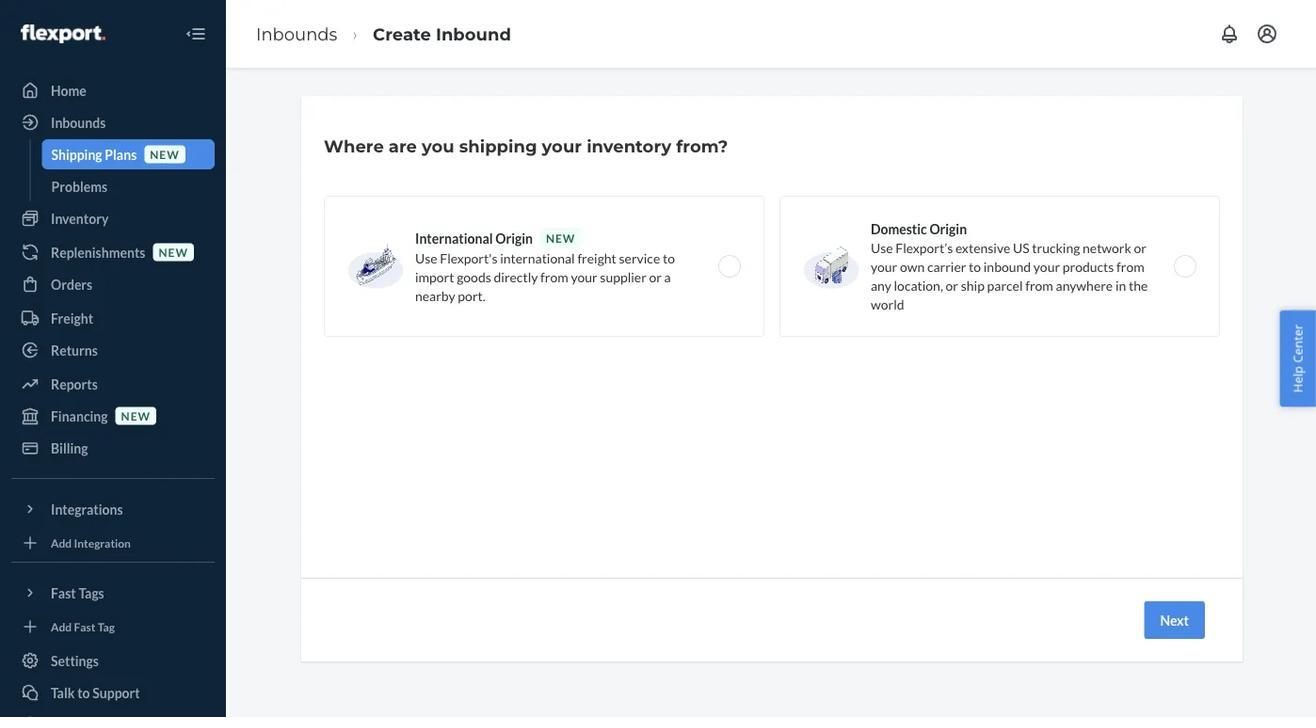 Task type: describe. For each thing, give the bounding box(es) containing it.
to inside domestic origin use flexport's extensive us trucking network or your own carrier to inbound your products from any location, or ship parcel from anywhere in the world
[[969, 259, 982, 275]]

help center
[[1290, 325, 1307, 393]]

new for replenishments
[[159, 245, 188, 259]]

network
[[1083, 240, 1132, 256]]

problems
[[51, 178, 107, 195]]

from?
[[677, 136, 728, 156]]

close navigation image
[[185, 23, 207, 45]]

fast tags
[[51, 585, 104, 601]]

add fast tag
[[51, 620, 115, 634]]

or inside use flexport's international freight service to import goods directly from your supplier or a nearby port.
[[649, 269, 662, 285]]

import
[[415, 269, 454, 285]]

flexport logo image
[[21, 24, 105, 43]]

parcel
[[988, 277, 1023, 293]]

billing link
[[11, 433, 215, 463]]

breadcrumbs navigation
[[241, 6, 526, 61]]

the
[[1129, 277, 1148, 293]]

add fast tag link
[[11, 616, 215, 639]]

where are you shipping your inventory from?
[[324, 136, 728, 156]]

settings
[[51, 653, 99, 669]]

supplier
[[600, 269, 647, 285]]

reports link
[[11, 369, 215, 399]]

trucking
[[1033, 240, 1081, 256]]

add for add integration
[[51, 536, 72, 550]]

0 horizontal spatial inbounds
[[51, 114, 106, 130]]

home
[[51, 82, 86, 98]]

replenishments
[[51, 244, 145, 260]]

inbound
[[984, 259, 1032, 275]]

to inside talk to support button
[[77, 685, 90, 701]]

domestic
[[871, 221, 928, 237]]

origin for international
[[496, 230, 533, 246]]

returns
[[51, 342, 98, 358]]

inventory link
[[11, 203, 215, 234]]

own
[[900, 259, 925, 275]]

flexport's
[[440, 250, 498, 266]]

extensive
[[956, 240, 1011, 256]]

any
[[871, 277, 892, 293]]

support
[[93, 685, 140, 701]]

billing
[[51, 440, 88, 456]]

your down trucking
[[1034, 259, 1061, 275]]

inbounds inside breadcrumbs navigation
[[256, 23, 338, 44]]

add integration
[[51, 536, 131, 550]]

nearby
[[415, 288, 456, 304]]

talk
[[51, 685, 75, 701]]

reports
[[51, 376, 98, 392]]

orders
[[51, 276, 93, 292]]

freight
[[51, 310, 93, 326]]

are
[[389, 136, 417, 156]]

your right shipping
[[542, 136, 582, 156]]

fast tags button
[[11, 578, 215, 608]]

1 vertical spatial inbounds link
[[11, 107, 215, 138]]

world
[[871, 296, 905, 312]]

your inside use flexport's international freight service to import goods directly from your supplier or a nearby port.
[[571, 269, 598, 285]]

2 horizontal spatial or
[[1135, 240, 1147, 256]]

returns link
[[11, 335, 215, 365]]

plans
[[105, 146, 137, 162]]

international origin
[[415, 230, 533, 246]]

1 horizontal spatial or
[[946, 277, 959, 293]]

orders link
[[11, 269, 215, 300]]

your up any at the top of page
[[871, 259, 898, 275]]

open notifications image
[[1219, 23, 1241, 45]]

inventory
[[587, 136, 672, 156]]

new for shipping plans
[[150, 147, 180, 161]]



Task type: locate. For each thing, give the bounding box(es) containing it.
or
[[1135, 240, 1147, 256], [649, 269, 662, 285], [946, 277, 959, 293]]

integrations
[[51, 502, 123, 518]]

help center button
[[1280, 311, 1317, 407]]

origin up the international
[[496, 230, 533, 246]]

0 vertical spatial inbounds
[[256, 23, 338, 44]]

2 horizontal spatial from
[[1117, 259, 1145, 275]]

new for international origin
[[546, 231, 576, 245]]

port.
[[458, 288, 486, 304]]

from up the the
[[1117, 259, 1145, 275]]

1 horizontal spatial inbounds
[[256, 23, 338, 44]]

shipping
[[459, 136, 537, 156]]

your down the freight
[[571, 269, 598, 285]]

1 horizontal spatial inbounds link
[[256, 23, 338, 44]]

0 horizontal spatial use
[[415, 250, 438, 266]]

carrier
[[928, 259, 967, 275]]

origin
[[930, 221, 967, 237], [496, 230, 533, 246]]

fast inside dropdown button
[[51, 585, 76, 601]]

1 horizontal spatial from
[[1026, 277, 1054, 293]]

to
[[663, 250, 675, 266], [969, 259, 982, 275], [77, 685, 90, 701]]

location,
[[894, 277, 944, 293]]

0 horizontal spatial to
[[77, 685, 90, 701]]

international
[[415, 230, 493, 246]]

fast left tags on the bottom left
[[51, 585, 76, 601]]

international
[[500, 250, 575, 266]]

shipping plans
[[51, 146, 137, 162]]

create inbound link
[[373, 23, 511, 44]]

from down the international
[[541, 269, 569, 285]]

talk to support button
[[11, 678, 215, 708]]

freight
[[578, 250, 617, 266]]

tags
[[79, 585, 104, 601]]

open account menu image
[[1257, 23, 1279, 45]]

talk to support
[[51, 685, 140, 701]]

products
[[1063, 259, 1115, 275]]

add left integration
[[51, 536, 72, 550]]

0 horizontal spatial from
[[541, 269, 569, 285]]

0 vertical spatial add
[[51, 536, 72, 550]]

from
[[1117, 259, 1145, 275], [541, 269, 569, 285], [1026, 277, 1054, 293]]

0 horizontal spatial or
[[649, 269, 662, 285]]

in
[[1116, 277, 1127, 293]]

problems link
[[42, 171, 215, 202]]

settings link
[[11, 646, 215, 676]]

anywhere
[[1056, 277, 1114, 293]]

help
[[1290, 366, 1307, 393]]

1 vertical spatial fast
[[74, 620, 96, 634]]

2 horizontal spatial to
[[969, 259, 982, 275]]

goods
[[457, 269, 491, 285]]

origin inside domestic origin use flexport's extensive us trucking network or your own carrier to inbound your products from any location, or ship parcel from anywhere in the world
[[930, 221, 967, 237]]

create
[[373, 23, 431, 44]]

new down reports link
[[121, 409, 151, 423]]

inbounds link
[[256, 23, 338, 44], [11, 107, 215, 138]]

center
[[1290, 325, 1307, 363]]

2 add from the top
[[51, 620, 72, 634]]

inbounds
[[256, 23, 338, 44], [51, 114, 106, 130]]

add inside 'link'
[[51, 536, 72, 550]]

0 horizontal spatial origin
[[496, 230, 533, 246]]

us
[[1013, 240, 1030, 256]]

0 vertical spatial inbounds link
[[256, 23, 338, 44]]

to inside use flexport's international freight service to import goods directly from your supplier or a nearby port.
[[663, 250, 675, 266]]

integrations button
[[11, 495, 215, 525]]

new for financing
[[121, 409, 151, 423]]

home link
[[11, 75, 215, 105]]

fast
[[51, 585, 76, 601], [74, 620, 96, 634]]

use inside use flexport's international freight service to import goods directly from your supplier or a nearby port.
[[415, 250, 438, 266]]

shipping
[[51, 146, 102, 162]]

fast left "tag"
[[74, 620, 96, 634]]

1 horizontal spatial to
[[663, 250, 675, 266]]

new right the plans
[[150, 147, 180, 161]]

origin for domestic
[[930, 221, 967, 237]]

add integration link
[[11, 532, 215, 555]]

1 add from the top
[[51, 536, 72, 550]]

new
[[150, 147, 180, 161], [546, 231, 576, 245], [159, 245, 188, 259], [121, 409, 151, 423]]

create inbound
[[373, 23, 511, 44]]

add
[[51, 536, 72, 550], [51, 620, 72, 634]]

or right the network
[[1135, 240, 1147, 256]]

use flexport's international freight service to import goods directly from your supplier or a nearby port.
[[415, 250, 675, 304]]

1 horizontal spatial origin
[[930, 221, 967, 237]]

inbounds link inside breadcrumbs navigation
[[256, 23, 338, 44]]

inbound
[[436, 23, 511, 44]]

flexport's
[[896, 240, 953, 256]]

1 vertical spatial add
[[51, 620, 72, 634]]

next
[[1161, 613, 1190, 629]]

0 horizontal spatial inbounds link
[[11, 107, 215, 138]]

you
[[422, 136, 455, 156]]

from right parcel
[[1026, 277, 1054, 293]]

use up import
[[415, 250, 438, 266]]

use
[[871, 240, 894, 256], [415, 250, 438, 266]]

next button
[[1145, 602, 1206, 640]]

your
[[542, 136, 582, 156], [871, 259, 898, 275], [1034, 259, 1061, 275], [571, 269, 598, 285]]

from inside use flexport's international freight service to import goods directly from your supplier or a nearby port.
[[541, 269, 569, 285]]

use inside domestic origin use flexport's extensive us trucking network or your own carrier to inbound your products from any location, or ship parcel from anywhere in the world
[[871, 240, 894, 256]]

ship
[[961, 277, 985, 293]]

a
[[665, 269, 671, 285]]

origin up the flexport's
[[930, 221, 967, 237]]

add for add fast tag
[[51, 620, 72, 634]]

to up a
[[663, 250, 675, 266]]

domestic origin use flexport's extensive us trucking network or your own carrier to inbound your products from any location, or ship parcel from anywhere in the world
[[871, 221, 1148, 312]]

directly
[[494, 269, 538, 285]]

new up orders link
[[159, 245, 188, 259]]

new up the international
[[546, 231, 576, 245]]

1 vertical spatial inbounds
[[51, 114, 106, 130]]

0 vertical spatial fast
[[51, 585, 76, 601]]

financing
[[51, 408, 108, 424]]

to up ship on the right
[[969, 259, 982, 275]]

or left a
[[649, 269, 662, 285]]

use down the domestic
[[871, 240, 894, 256]]

tag
[[98, 620, 115, 634]]

service
[[619, 250, 660, 266]]

where
[[324, 136, 384, 156]]

inventory
[[51, 211, 109, 227]]

integration
[[74, 536, 131, 550]]

or down carrier
[[946, 277, 959, 293]]

1 horizontal spatial use
[[871, 240, 894, 256]]

to right talk
[[77, 685, 90, 701]]

freight link
[[11, 303, 215, 333]]

add up settings
[[51, 620, 72, 634]]



Task type: vqa. For each thing, say whether or not it's contained in the screenshot.
Integration
yes



